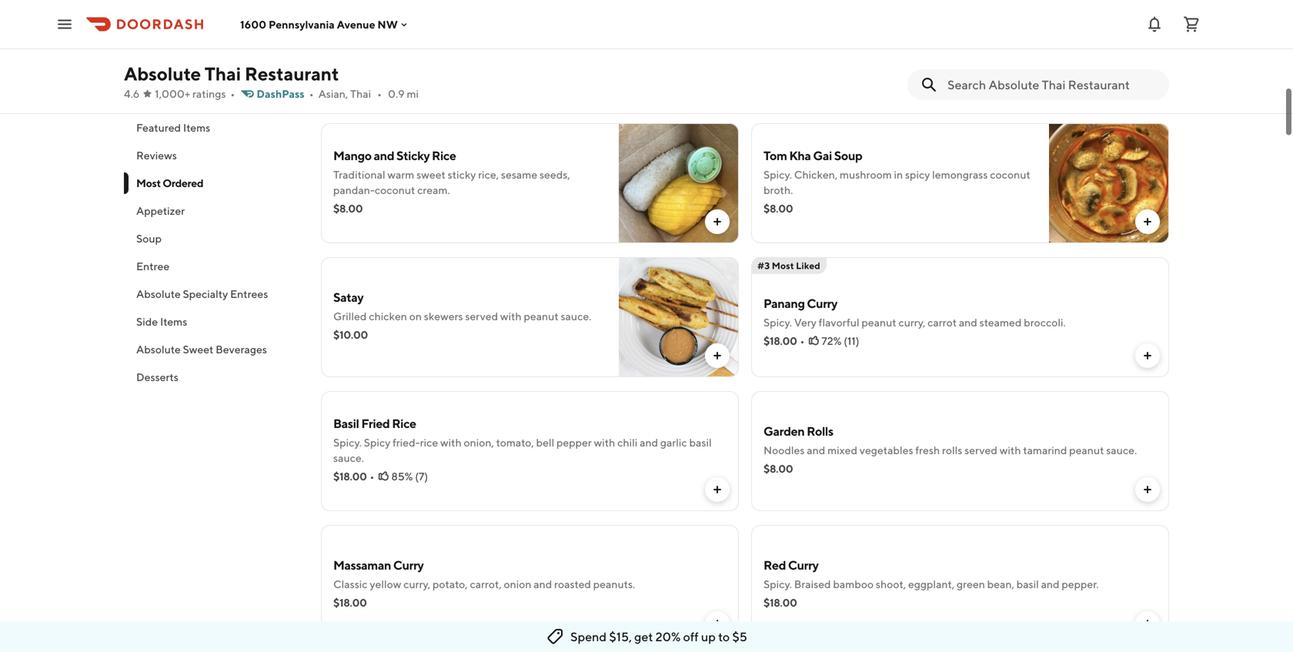 Task type: vqa. For each thing, say whether or not it's contained in the screenshot.
Absolute to the middle
yes



Task type: describe. For each thing, give the bounding box(es) containing it.
mixed
[[828, 444, 858, 457]]

add item to cart image for noodles and mixed vegetables fresh rolls served with tamarind peanut sauce.
[[1142, 483, 1154, 496]]

massaman
[[333, 558, 391, 572]]

mango and sticky rice image
[[619, 123, 739, 243]]

onion,
[[464, 436, 494, 449]]

mi
[[407, 87, 419, 100]]

side items button
[[124, 308, 303, 336]]

and inside garden rolls noodles and mixed vegetables fresh rolls served with tamarind peanut sauce. $8.00
[[807, 444, 826, 457]]

mushroom,
[[965, 34, 1019, 47]]

egg.
[[571, 42, 592, 55]]

and inside 'massaman curry classic yellow curry, potato, carrot, onion and roasted peanuts. $18.00'
[[534, 578, 552, 591]]

add item to cart image for spicy. braised bamboo shoot, eggplant, green bean, basil and pepper.
[[1142, 617, 1154, 630]]

satay image
[[619, 257, 739, 377]]

absolute for absolute sweet beverages
[[136, 343, 181, 356]]

classic
[[333, 578, 368, 591]]

(7)
[[415, 470, 428, 483]]

side
[[136, 315, 158, 328]]

1,000+ ratings •
[[155, 87, 235, 100]]

tamarind
[[1023, 444, 1067, 457]]

with left chili
[[594, 436, 615, 449]]

0 vertical spatial add item to cart image
[[1142, 216, 1154, 228]]

red curry spicy. braised bamboo shoot, eggplant, green bean, basil and pepper. $18.00
[[764, 558, 1099, 609]]

carrot
[[928, 316, 957, 329]]

$18.00 inside pad see ew sautéed wide noodles with chinese broccoli and egg. $18.00
[[333, 60, 367, 73]]

spicy. inside 'panang curry spicy. very flavorful peanut curry, carrot and steamed broccoli.'
[[764, 316, 792, 329]]

broccoli.
[[1024, 316, 1066, 329]]

served inside garden rolls noodles and mixed vegetables fresh rolls served with tamarind peanut sauce. $8.00
[[965, 444, 998, 457]]

sautéed
[[333, 42, 374, 55]]

• down absolute thai restaurant
[[231, 87, 235, 100]]

spicy
[[905, 168, 930, 181]]

coconut inside tom kha gai soup spicy. chicken, mushroom in spicy lemongrass coconut broth. $8.00
[[990, 168, 1031, 181]]

ew
[[379, 22, 396, 37]]

basil inside red curry spicy. braised bamboo shoot, eggplant, green bean, basil and pepper. $18.00
[[1017, 578, 1039, 591]]

appetizer
[[136, 204, 185, 217]]

restaurant
[[245, 63, 339, 85]]

satay grilled chicken on skewers served with peanut sauce. $10.00
[[333, 290, 592, 341]]

with inside pad see ew sautéed wide noodles with chinese broccoli and egg. $18.00
[[443, 42, 464, 55]]

$18.00 down very at the right of the page
[[764, 335, 797, 347]]

tom kha gai soup spicy. chicken, mushroom in spicy lemongrass coconut broth. $8.00
[[764, 148, 1031, 215]]

spicy. inside red curry spicy. braised bamboo shoot, eggplant, green bean, basil and pepper. $18.00
[[764, 578, 792, 591]]

grilled
[[333, 310, 367, 323]]

thai for asian,
[[350, 87, 371, 100]]

and inside mango and sticky rice traditional warm sweet sticky rice, sesame seeds, pandan-coconut cream. $8.00
[[374, 148, 394, 163]]

nw
[[378, 18, 398, 31]]

noodles,
[[893, 34, 935, 47]]

chicken,
[[794, 168, 838, 181]]

specialty
[[183, 288, 228, 300]]

items for featured items
[[183, 121, 210, 134]]

mushroom
[[840, 168, 892, 181]]

rolls
[[942, 444, 963, 457]]

0.9
[[388, 87, 405, 100]]

dried
[[937, 34, 963, 47]]

very
[[794, 316, 817, 329]]

chinese
[[467, 42, 507, 55]]

featured
[[136, 121, 181, 134]]

off
[[683, 629, 699, 644]]

braised
[[794, 578, 831, 591]]

$5
[[732, 629, 747, 644]]

Item Search search field
[[948, 76, 1157, 93]]

spicy
[[364, 436, 391, 449]]

wide
[[376, 42, 400, 55]]

ordered
[[163, 177, 203, 189]]

absolute sweet beverages
[[136, 343, 267, 356]]

0 items, open order cart image
[[1183, 15, 1201, 33]]

onion
[[504, 578, 532, 591]]

traditional
[[333, 168, 385, 181]]

with inside garden rolls noodles and mixed vegetables fresh rolls served with tamarind peanut sauce. $8.00
[[1000, 444, 1021, 457]]

cabbage,
[[790, 34, 835, 47]]

rice,
[[478, 168, 499, 181]]

peanuts.
[[593, 578, 635, 591]]

absolute specialty entrees button
[[124, 280, 303, 308]]

spend
[[571, 629, 607, 644]]

rolls
[[807, 424, 834, 438]]

served inside satay grilled chicken on skewers served with peanut sauce. $10.00
[[465, 310, 498, 323]]

$18.00 down spicy
[[333, 470, 367, 483]]

and inside pad see ew sautéed wide noodles with chinese broccoli and egg. $18.00
[[551, 42, 569, 55]]

red
[[764, 558, 786, 572]]

thai for absolute
[[205, 63, 241, 85]]

vegetables
[[860, 444, 913, 457]]

sauce. inside garden rolls noodles and mixed vegetables fresh rolls served with tamarind peanut sauce. $8.00
[[1106, 444, 1137, 457]]

spicy. inside basil fried rice spicy. spicy fried-rice with onion, tomato, bell pepper with chili and garlic basil sauce.
[[333, 436, 362, 449]]

asian,
[[318, 87, 348, 100]]

up
[[701, 629, 716, 644]]

green
[[957, 578, 985, 591]]

satay
[[333, 290, 364, 304]]

72% (11)
[[822, 335, 860, 347]]

tom
[[764, 148, 787, 163]]

chili
[[618, 436, 638, 449]]

#3 most liked
[[758, 260, 821, 271]]

panang curry spicy. very flavorful peanut curry, carrot and steamed broccoli.
[[764, 296, 1066, 329]]

in
[[894, 168, 903, 181]]

fried-
[[393, 436, 420, 449]]

mango and sticky rice traditional warm sweet sticky rice, sesame seeds, pandan-coconut cream. $8.00
[[333, 148, 570, 215]]

• left 0.9
[[377, 87, 382, 100]]

bamboo
[[833, 578, 874, 591]]

sauce. inside basil fried rice spicy. spicy fried-rice with onion, tomato, bell pepper with chili and garlic basil sauce.
[[333, 452, 364, 464]]

celery.
[[764, 50, 795, 62]]

1,000+
[[155, 87, 190, 100]]

sesame
[[501, 168, 538, 181]]

and inside basil fried rice spicy. spicy fried-rice with onion, tomato, bell pepper with chili and garlic basil sauce.
[[640, 436, 658, 449]]

rice inside mango and sticky rice traditional warm sweet sticky rice, sesame seeds, pandan-coconut cream. $8.00
[[432, 148, 456, 163]]

taro,
[[764, 34, 788, 47]]

• left 85%
[[370, 470, 374, 483]]

eggplant,
[[908, 578, 955, 591]]

noodles
[[402, 42, 441, 55]]

featured items button
[[124, 114, 303, 142]]

absolute specialty entrees
[[136, 288, 268, 300]]



Task type: locate. For each thing, give the bounding box(es) containing it.
1600 pennsylvania avenue nw button
[[240, 18, 410, 31]]

coconut
[[990, 168, 1031, 181], [375, 184, 415, 196]]

0 vertical spatial absolute
[[124, 63, 201, 85]]

$18.00 inside red curry spicy. braised bamboo shoot, eggplant, green bean, basil and pepper. $18.00
[[764, 596, 797, 609]]

and left pepper.
[[1041, 578, 1060, 591]]

most ordered
[[136, 177, 203, 189]]

85% (7)
[[391, 470, 428, 483]]

with left tamarind
[[1000, 444, 1021, 457]]

appetizer button
[[124, 197, 303, 225]]

2 vertical spatial add item to cart image
[[711, 617, 724, 630]]

1 vertical spatial add item to cart image
[[711, 483, 724, 496]]

sauce.
[[561, 310, 592, 323], [1106, 444, 1137, 457], [333, 452, 364, 464]]

items right side at the left of page
[[160, 315, 187, 328]]

$18.00 down sautéed
[[333, 60, 367, 73]]

curry up yellow
[[393, 558, 424, 572]]

0 vertical spatial most
[[136, 177, 161, 189]]

served
[[465, 310, 498, 323], [965, 444, 998, 457]]

skewers
[[424, 310, 463, 323]]

shoot,
[[876, 578, 906, 591]]

coconut inside mango and sticky rice traditional warm sweet sticky rice, sesame seeds, pandan-coconut cream. $8.00
[[375, 184, 415, 196]]

asian, thai • 0.9 mi
[[318, 87, 419, 100]]

spicy. up broth.
[[764, 168, 792, 181]]

1 horizontal spatial soup
[[834, 148, 863, 163]]

tom kha gai soup image
[[1049, 123, 1169, 243]]

with inside satay grilled chicken on skewers served with peanut sauce. $10.00
[[500, 310, 522, 323]]

0 vertical spatial curry,
[[899, 316, 926, 329]]

1 vertical spatial curry,
[[404, 578, 430, 591]]

$18.00 down 'classic'
[[333, 596, 367, 609]]

massaman curry classic yellow curry, potato, carrot, onion and roasted peanuts. $18.00
[[333, 558, 635, 609]]

see
[[357, 22, 377, 37]]

1 horizontal spatial curry,
[[899, 316, 926, 329]]

thai right asian,
[[350, 87, 371, 100]]

1 vertical spatial $18.00 •
[[333, 470, 374, 483]]

and right chili
[[640, 436, 658, 449]]

curry, right yellow
[[404, 578, 430, 591]]

and right carrot
[[959, 316, 978, 329]]

and right onion on the bottom left
[[534, 578, 552, 591]]

fried
[[361, 416, 390, 431]]

most down reviews
[[136, 177, 161, 189]]

0 vertical spatial served
[[465, 310, 498, 323]]

1 horizontal spatial served
[[965, 444, 998, 457]]

curry inside red curry spicy. braised bamboo shoot, eggplant, green bean, basil and pepper. $18.00
[[788, 558, 819, 572]]

spicy. down red
[[764, 578, 792, 591]]

sweet
[[183, 343, 214, 356]]

1600 pennsylvania avenue nw
[[240, 18, 398, 31]]

0 vertical spatial coconut
[[990, 168, 1031, 181]]

rice
[[420, 436, 438, 449]]

thai up ratings
[[205, 63, 241, 85]]

most right #3
[[772, 260, 794, 271]]

$18.00 • for 85% (7)
[[333, 470, 374, 483]]

basil
[[333, 416, 359, 431]]

0 horizontal spatial thai
[[205, 63, 241, 85]]

1 vertical spatial soup
[[136, 232, 162, 245]]

roasted
[[554, 578, 591, 591]]

basil fried rice spicy. spicy fried-rice with onion, tomato, bell pepper with chili and garlic basil sauce.
[[333, 416, 712, 464]]

curry for panang
[[807, 296, 838, 311]]

carrot,
[[470, 578, 502, 591]]

pepper.
[[1062, 578, 1099, 591]]

absolute up side items
[[136, 288, 181, 300]]

curry, inside 'panang curry spicy. very flavorful peanut curry, carrot and steamed broccoli.'
[[899, 316, 926, 329]]

open menu image
[[55, 15, 74, 33]]

items up reviews button
[[183, 121, 210, 134]]

cellophane
[[837, 34, 891, 47]]

$8.00 inside mango and sticky rice traditional warm sweet sticky rice, sesame seeds, pandan-coconut cream. $8.00
[[333, 202, 363, 215]]

spring rolls image
[[1049, 0, 1169, 109]]

1 horizontal spatial coconut
[[990, 168, 1031, 181]]

garden
[[764, 424, 805, 438]]

peanut inside garden rolls noodles and mixed vegetables fresh rolls served with tamarind peanut sauce. $8.00
[[1070, 444, 1104, 457]]

coconut down warm
[[375, 184, 415, 196]]

1 horizontal spatial peanut
[[862, 316, 897, 329]]

$8.00 inside garden rolls noodles and mixed vegetables fresh rolls served with tamarind peanut sauce. $8.00
[[764, 462, 793, 475]]

peanut inside satay grilled chicken on skewers served with peanut sauce. $10.00
[[524, 310, 559, 323]]

to
[[718, 629, 730, 644]]

basil right garlic
[[689, 436, 712, 449]]

$8.00 down pandan-
[[333, 202, 363, 215]]

0 vertical spatial items
[[183, 121, 210, 134]]

pepper
[[557, 436, 592, 449]]

pad
[[333, 22, 355, 37]]

curry
[[807, 296, 838, 311], [393, 558, 424, 572], [788, 558, 819, 572]]

$18.00
[[333, 60, 367, 73], [764, 335, 797, 347], [333, 470, 367, 483], [333, 596, 367, 609], [764, 596, 797, 609]]

0 horizontal spatial soup
[[136, 232, 162, 245]]

featured items
[[136, 121, 210, 134]]

thai
[[205, 63, 241, 85], [350, 87, 371, 100]]

entree button
[[124, 253, 303, 280]]

items for side items
[[160, 315, 187, 328]]

absolute up desserts
[[136, 343, 181, 356]]

desserts
[[136, 371, 178, 383]]

$8.00 inside tom kha gai soup spicy. chicken, mushroom in spicy lemongrass coconut broth. $8.00
[[764, 202, 793, 215]]

2 horizontal spatial peanut
[[1070, 444, 1104, 457]]

$8.00
[[333, 202, 363, 215], [764, 202, 793, 215], [764, 462, 793, 475]]

pad see ew image
[[619, 0, 739, 109]]

1 vertical spatial thai
[[350, 87, 371, 100]]

curry, left carrot
[[899, 316, 926, 329]]

0 horizontal spatial curry,
[[404, 578, 430, 591]]

and inside red curry spicy. braised bamboo shoot, eggplant, green bean, basil and pepper. $18.00
[[1041, 578, 1060, 591]]

curry inside 'massaman curry classic yellow curry, potato, carrot, onion and roasted peanuts. $18.00'
[[393, 558, 424, 572]]

absolute for absolute specialty entrees
[[136, 288, 181, 300]]

dashpass •
[[257, 87, 314, 100]]

soup inside soup button
[[136, 232, 162, 245]]

add item to cart image for massaman curry
[[711, 617, 724, 630]]

1 horizontal spatial most
[[772, 260, 794, 271]]

• down very at the right of the page
[[800, 335, 805, 347]]

$18.00 • down spicy
[[333, 470, 374, 483]]

$18.00 • down very at the right of the page
[[764, 335, 805, 347]]

side items
[[136, 315, 187, 328]]

and up warm
[[374, 148, 394, 163]]

0 vertical spatial rice
[[432, 148, 456, 163]]

absolute for absolute thai restaurant
[[124, 63, 201, 85]]

curry up very at the right of the page
[[807, 296, 838, 311]]

and left the "egg."
[[551, 42, 569, 55]]

panang
[[764, 296, 805, 311]]

flavorful
[[819, 316, 860, 329]]

absolute thai restaurant
[[124, 63, 339, 85]]

spicy. down basil
[[333, 436, 362, 449]]

curry for red
[[788, 558, 819, 572]]

add item to cart image
[[711, 216, 724, 228], [711, 350, 724, 362], [1142, 350, 1154, 362], [1142, 483, 1154, 496], [1142, 617, 1154, 630]]

add item to cart image for panang curry
[[1142, 350, 1154, 362]]

on
[[409, 310, 422, 323]]

warm
[[388, 168, 414, 181]]

0 vertical spatial basil
[[689, 436, 712, 449]]

0 vertical spatial $18.00 •
[[764, 335, 805, 347]]

(11)
[[844, 335, 860, 347]]

ratings
[[192, 87, 226, 100]]

2 vertical spatial absolute
[[136, 343, 181, 356]]

0 vertical spatial soup
[[834, 148, 863, 163]]

1 vertical spatial coconut
[[375, 184, 415, 196]]

0 horizontal spatial basil
[[689, 436, 712, 449]]

85%
[[391, 470, 413, 483]]

curry inside 'panang curry spicy. very flavorful peanut curry, carrot and steamed broccoli.'
[[807, 296, 838, 311]]

0 horizontal spatial served
[[465, 310, 498, 323]]

$18.00 down braised
[[764, 596, 797, 609]]

• left asian,
[[309, 87, 314, 100]]

$18.00 inside 'massaman curry classic yellow curry, potato, carrot, onion and roasted peanuts. $18.00'
[[333, 596, 367, 609]]

rice inside basil fried rice spicy. spicy fried-rice with onion, tomato, bell pepper with chili and garlic basil sauce.
[[392, 416, 416, 431]]

1 vertical spatial items
[[160, 315, 187, 328]]

avenue
[[337, 18, 375, 31]]

$8.00 down broth.
[[764, 202, 793, 215]]

with right skewers
[[500, 310, 522, 323]]

1 vertical spatial most
[[772, 260, 794, 271]]

desserts button
[[124, 363, 303, 391]]

$18.00 • for 72% (11)
[[764, 335, 805, 347]]

0 horizontal spatial sauce.
[[333, 452, 364, 464]]

spicy.
[[764, 168, 792, 181], [764, 316, 792, 329], [333, 436, 362, 449], [764, 578, 792, 591]]

peanut inside 'panang curry spicy. very flavorful peanut curry, carrot and steamed broccoli.'
[[862, 316, 897, 329]]

yellow
[[370, 578, 401, 591]]

add item to cart image for basil fried rice
[[711, 483, 724, 496]]

broccoli
[[509, 42, 549, 55]]

1 vertical spatial absolute
[[136, 288, 181, 300]]

served right skewers
[[465, 310, 498, 323]]

spicy. down panang
[[764, 316, 792, 329]]

absolute
[[124, 63, 201, 85], [136, 288, 181, 300], [136, 343, 181, 356]]

with right noodles at the left
[[443, 42, 464, 55]]

served right rolls
[[965, 444, 998, 457]]

absolute up 1,000+ in the top of the page
[[124, 63, 201, 85]]

sauce. inside satay grilled chicken on skewers served with peanut sauce. $10.00
[[561, 310, 592, 323]]

basil right bean,
[[1017, 578, 1039, 591]]

add item to cart image
[[1142, 216, 1154, 228], [711, 483, 724, 496], [711, 617, 724, 630]]

1 horizontal spatial thai
[[350, 87, 371, 100]]

coconut right lemongrass
[[990, 168, 1031, 181]]

seeds,
[[540, 168, 570, 181]]

1 horizontal spatial rice
[[432, 148, 456, 163]]

1 vertical spatial served
[[965, 444, 998, 457]]

spend $15, get 20% off up to $5
[[571, 629, 747, 644]]

and down rolls
[[807, 444, 826, 457]]

items
[[183, 121, 210, 134], [160, 315, 187, 328]]

curry, inside 'massaman curry classic yellow curry, potato, carrot, onion and roasted peanuts. $18.00'
[[404, 578, 430, 591]]

and inside 'panang curry spicy. very flavorful peanut curry, carrot and steamed broccoli.'
[[959, 316, 978, 329]]

basil inside basil fried rice spicy. spicy fried-rice with onion, tomato, bell pepper with chili and garlic basil sauce.
[[689, 436, 712, 449]]

steamed
[[980, 316, 1022, 329]]

1600
[[240, 18, 266, 31]]

0 horizontal spatial $18.00 •
[[333, 470, 374, 483]]

get
[[634, 629, 653, 644]]

pad see ew sautéed wide noodles with chinese broccoli and egg. $18.00
[[333, 22, 592, 73]]

rice up sweet
[[432, 148, 456, 163]]

mango
[[333, 148, 372, 163]]

0 horizontal spatial coconut
[[375, 184, 415, 196]]

rice
[[432, 148, 456, 163], [392, 416, 416, 431]]

rice up fried-
[[392, 416, 416, 431]]

entree
[[136, 260, 170, 273]]

garden rolls noodles and mixed vegetables fresh rolls served with tamarind peanut sauce. $8.00
[[764, 424, 1137, 475]]

kha
[[789, 148, 811, 163]]

20%
[[656, 629, 681, 644]]

potato,
[[433, 578, 468, 591]]

0 horizontal spatial most
[[136, 177, 161, 189]]

broth.
[[764, 184, 793, 196]]

1 vertical spatial rice
[[392, 416, 416, 431]]

1 horizontal spatial basil
[[1017, 578, 1039, 591]]

tomato,
[[496, 436, 534, 449]]

1 horizontal spatial sauce.
[[561, 310, 592, 323]]

soup inside tom kha gai soup spicy. chicken, mushroom in spicy lemongrass coconut broth. $8.00
[[834, 148, 863, 163]]

0 vertical spatial thai
[[205, 63, 241, 85]]

spicy. inside tom kha gai soup spicy. chicken, mushroom in spicy lemongrass coconut broth. $8.00
[[764, 168, 792, 181]]

curry for massaman
[[393, 558, 424, 572]]

curry up braised
[[788, 558, 819, 572]]

chicken
[[369, 310, 407, 323]]

2 horizontal spatial sauce.
[[1106, 444, 1137, 457]]

1 horizontal spatial $18.00 •
[[764, 335, 805, 347]]

$8.00 down noodles on the bottom of the page
[[764, 462, 793, 475]]

beverages
[[216, 343, 267, 356]]

1 vertical spatial basil
[[1017, 578, 1039, 591]]

0 horizontal spatial rice
[[392, 416, 416, 431]]

0 horizontal spatial peanut
[[524, 310, 559, 323]]

soup right gai
[[834, 148, 863, 163]]

pennsylvania
[[269, 18, 335, 31]]

notification bell image
[[1146, 15, 1164, 33]]

with right rice
[[440, 436, 462, 449]]

sweet
[[417, 168, 446, 181]]

soup up entree
[[136, 232, 162, 245]]

garlic
[[660, 436, 687, 449]]

soup button
[[124, 225, 303, 253]]



